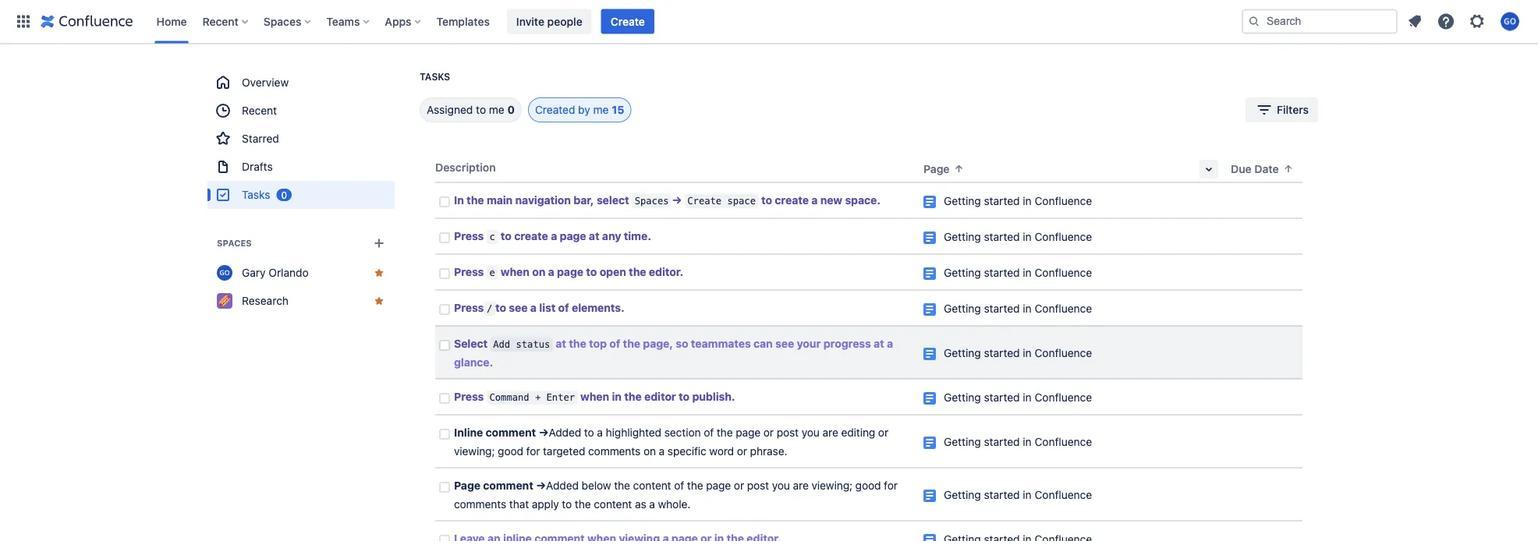 Task type: describe. For each thing, give the bounding box(es) containing it.
invite people
[[516, 15, 583, 28]]

recent button
[[198, 9, 254, 34]]

invite
[[516, 15, 545, 28]]

that
[[509, 498, 529, 511]]

overview link
[[208, 69, 395, 97]]

the left editor
[[624, 391, 642, 403]]

whole.
[[658, 498, 691, 511]]

specific
[[668, 445, 707, 458]]

2 horizontal spatial at
[[874, 337, 885, 350]]

0 vertical spatial see
[[509, 302, 528, 314]]

comment for good
[[486, 426, 536, 439]]

started for at the top of the page, so teammates can see your progress at a glance.
[[984, 347, 1020, 360]]

0 horizontal spatial at
[[556, 337, 566, 350]]

the right in
[[467, 194, 484, 207]]

of inside added below the content of the page or post you are viewing; good for comments that apply to the content as a whole.
[[674, 479, 684, 492]]

ascending sorting icon page image
[[953, 163, 966, 175]]

templates
[[437, 15, 490, 28]]

+
[[535, 392, 541, 403]]

page,
[[643, 337, 673, 350]]

press / to see a list of elements.
[[454, 302, 625, 314]]

inline
[[454, 426, 483, 439]]

to inside added to a highlighted section of the page or post you are editing or viewing; good for targeted comments on a specific word or phrase.
[[584, 426, 594, 439]]

in for →
[[1023, 195, 1032, 208]]

apps button
[[380, 9, 427, 34]]

templates link
[[432, 9, 495, 34]]

created
[[535, 103, 575, 116]]

added for inline comment →
[[549, 426, 581, 439]]

1 vertical spatial create
[[514, 230, 548, 243]]

to inside tab list
[[476, 103, 486, 116]]

getting started in confluence for to create a page at any time.
[[944, 231, 1093, 243]]

0 horizontal spatial content
[[594, 498, 632, 511]]

group containing overview
[[208, 69, 395, 209]]

/
[[487, 303, 493, 314]]

8 page title icon image from the top
[[924, 490, 936, 502]]

enter
[[547, 392, 575, 403]]

unstar this space image for research
[[373, 295, 385, 307]]

create link
[[601, 9, 655, 34]]

7 getting started in confluence from the top
[[944, 436, 1093, 449]]

select
[[597, 194, 629, 207]]

global element
[[9, 0, 1239, 43]]

getting for →
[[944, 195, 981, 208]]

page title icon image for when on a page to open the editor.
[[924, 268, 936, 280]]

at the top of the page, so teammates can see your progress at a glance.
[[454, 337, 896, 369]]

see inside at the top of the page, so teammates can see your progress at a glance.
[[776, 337, 794, 350]]

any
[[602, 230, 621, 243]]

press for create
[[454, 230, 484, 243]]

recent inside popup button
[[203, 15, 239, 28]]

good inside added below the content of the page or post you are viewing; good for comments that apply to the content as a whole.
[[856, 479, 881, 492]]

your
[[797, 337, 821, 350]]

of inside at the top of the page, so teammates can see your progress at a glance.
[[610, 337, 621, 350]]

created by me 15
[[535, 103, 625, 116]]

or right editing
[[879, 426, 889, 439]]

7 getting from the top
[[944, 436, 981, 449]]

starred
[[242, 132, 279, 145]]

in for at the top of the page, so teammates can see your progress at a glance.
[[1023, 347, 1032, 360]]

in the main navigation bar, select spaces → create space to create a new space.
[[454, 194, 881, 207]]

viewing; inside added below the content of the page or post you are viewing; good for comments that apply to the content as a whole.
[[812, 479, 853, 492]]

0 vertical spatial →
[[672, 194, 682, 207]]

added below the content of the page or post you are viewing; good for comments that apply to the content as a whole.
[[454, 479, 901, 511]]

a down navigation
[[551, 230, 557, 243]]

gary orlando
[[242, 266, 309, 279]]

to right /
[[496, 302, 506, 314]]

getting started in confluence link for when in the editor to publish.
[[944, 391, 1093, 404]]

you inside added below the content of the page or post you are viewing; good for comments that apply to the content as a whole.
[[772, 479, 790, 492]]

a left new
[[812, 194, 818, 207]]

open
[[600, 266, 626, 279]]

the down below
[[575, 498, 591, 511]]

getting started in confluence for when on a page to open the editor.
[[944, 266, 1093, 279]]

added to a highlighted section of the page or post you are editing or viewing; good for targeted comments on a specific word or phrase.
[[454, 426, 892, 458]]

space.
[[845, 194, 881, 207]]

section
[[665, 426, 701, 439]]

glance.
[[454, 356, 493, 369]]

research link
[[208, 287, 395, 315]]

confluence for at the top of the page, so teammates can see your progress at a glance.
[[1035, 347, 1093, 360]]

getting for when on a page to open the editor.
[[944, 266, 981, 279]]

navigation
[[515, 194, 571, 207]]

bar,
[[574, 194, 594, 207]]

press for see
[[454, 302, 484, 314]]

getting started in confluence for →
[[944, 195, 1093, 208]]

0 vertical spatial on
[[532, 266, 546, 279]]

press command + enter when in the editor to publish.
[[454, 391, 735, 403]]

added for page comment →
[[546, 479, 579, 492]]

gary
[[242, 266, 266, 279]]

page inside added to a highlighted section of the page or post you are editing or viewing; good for targeted comments on a specific word or phrase.
[[736, 426, 761, 439]]

home link
[[152, 9, 192, 34]]

due
[[1231, 163, 1252, 176]]

highlighted
[[606, 426, 662, 439]]

a inside added below the content of the page or post you are viewing; good for comments that apply to the content as a whole.
[[649, 498, 655, 511]]

to left open
[[586, 266, 597, 279]]

Search field
[[1242, 9, 1398, 34]]

press c to create a page at any time.
[[454, 230, 651, 243]]

page for page
[[924, 163, 950, 176]]

c
[[490, 231, 495, 243]]

select
[[454, 337, 488, 350]]

or right word
[[737, 445, 747, 458]]

9 page title icon image from the top
[[924, 534, 936, 541]]

starred link
[[208, 125, 395, 153]]

filters button
[[1246, 98, 1319, 123]]

1 horizontal spatial at
[[589, 230, 600, 243]]

drafts link
[[208, 153, 395, 181]]

phrase.
[[750, 445, 788, 458]]

getting for to create a page at any time.
[[944, 231, 981, 243]]

15
[[612, 103, 625, 116]]

filters
[[1277, 103, 1309, 116]]

to right c
[[501, 230, 512, 243]]

date
[[1255, 163, 1279, 176]]

viewing; inside added to a highlighted section of the page or post you are editing or viewing; good for targeted comments on a specific word or phrase.
[[454, 445, 495, 458]]

the right below
[[614, 479, 630, 492]]

progress
[[824, 337, 871, 350]]

page up press e when on a page to open the editor.
[[560, 230, 586, 243]]

new
[[821, 194, 843, 207]]

→ for content
[[536, 479, 546, 492]]

getting for to see a list of elements.
[[944, 302, 981, 315]]

page comment →
[[454, 479, 546, 492]]

can
[[754, 337, 773, 350]]

drafts
[[242, 160, 273, 173]]

for inside added to a highlighted section of the page or post you are editing or viewing; good for targeted comments on a specific word or phrase.
[[526, 445, 540, 458]]

add
[[493, 339, 510, 350]]

press for enter
[[454, 391, 484, 403]]

8 getting started in confluence link from the top
[[944, 489, 1093, 502]]

getting started in confluence for when in the editor to publish.
[[944, 391, 1093, 404]]

in
[[454, 194, 464, 207]]

due date
[[1231, 163, 1279, 176]]

started for when on a page to open the editor.
[[984, 266, 1020, 279]]

research
[[242, 295, 289, 307]]

confluence for to create a page at any time.
[[1035, 231, 1093, 243]]

8 getting started in confluence from the top
[[944, 489, 1093, 502]]

unstar this space image for gary orlando
[[373, 267, 385, 279]]

command
[[490, 392, 529, 403]]

page title icon image for at the top of the page, so teammates can see your progress at a glance.
[[924, 348, 936, 360]]

list
[[539, 302, 556, 314]]

teammates
[[691, 337, 751, 350]]

7 page title icon image from the top
[[924, 437, 936, 449]]

settings icon image
[[1468, 12, 1487, 31]]

spaces inside popup button
[[264, 15, 301, 28]]

of inside added to a highlighted section of the page or post you are editing or viewing; good for targeted comments on a specific word or phrase.
[[704, 426, 714, 439]]

main
[[487, 194, 513, 207]]

top
[[589, 337, 607, 350]]

create inside global element
[[611, 15, 645, 28]]

as
[[635, 498, 647, 511]]

getting for at the top of the page, so teammates can see your progress at a glance.
[[944, 347, 981, 360]]

of right list
[[558, 302, 569, 314]]

comment for that
[[483, 479, 534, 492]]

notification icon image
[[1406, 12, 1425, 31]]

getting started in confluence link for to see a list of elements.
[[944, 302, 1093, 315]]

editor.
[[649, 266, 684, 279]]

your profile and preferences image
[[1501, 12, 1520, 31]]

space
[[728, 195, 756, 207]]

in for when in the editor to publish.
[[1023, 391, 1032, 404]]

the right open
[[629, 266, 646, 279]]

started for to see a list of elements.
[[984, 302, 1020, 315]]

confluence for to see a list of elements.
[[1035, 302, 1093, 315]]

7 getting started in confluence link from the top
[[944, 436, 1093, 449]]

gary orlando link
[[208, 259, 395, 287]]

comments inside added below the content of the page or post you are viewing; good for comments that apply to the content as a whole.
[[454, 498, 507, 511]]

teams
[[326, 15, 360, 28]]

targeted
[[543, 445, 585, 458]]

appswitcher icon image
[[14, 12, 33, 31]]



Task type: locate. For each thing, give the bounding box(es) containing it.
are inside added below the content of the page or post you are viewing; good for comments that apply to the content as a whole.
[[793, 479, 809, 492]]

1 vertical spatial for
[[884, 479, 898, 492]]

1 press from the top
[[454, 230, 484, 243]]

to inside added below the content of the page or post you are viewing; good for comments that apply to the content as a whole.
[[562, 498, 572, 511]]

0 vertical spatial content
[[633, 479, 671, 492]]

create left 'space'
[[688, 195, 722, 207]]

on down highlighted
[[644, 445, 656, 458]]

a inside at the top of the page, so teammates can see your progress at a glance.
[[887, 337, 893, 350]]

1 horizontal spatial tasks
[[420, 71, 450, 82]]

getting started in confluence link
[[944, 195, 1093, 208], [944, 231, 1093, 243], [944, 266, 1093, 279], [944, 302, 1093, 315], [944, 347, 1093, 360], [944, 391, 1093, 404], [944, 436, 1093, 449], [944, 489, 1093, 502]]

page down inline
[[454, 479, 481, 492]]

0 vertical spatial good
[[498, 445, 524, 458]]

4 page title icon image from the top
[[924, 304, 936, 316]]

getting started in confluence link for →
[[944, 195, 1093, 208]]

you
[[802, 426, 820, 439], [772, 479, 790, 492]]

1 horizontal spatial comments
[[588, 445, 641, 458]]

1 vertical spatial tasks
[[242, 188, 270, 201]]

5 getting started in confluence link from the top
[[944, 347, 1093, 360]]

page title icon image for when in the editor to publish.
[[924, 392, 936, 405]]

1 horizontal spatial me
[[593, 103, 609, 116]]

unstar this space image inside gary orlando link
[[373, 267, 385, 279]]

press for on
[[454, 266, 484, 279]]

2 vertical spatial →
[[536, 479, 546, 492]]

0 horizontal spatial see
[[509, 302, 528, 314]]

to up targeted
[[584, 426, 594, 439]]

0 vertical spatial create
[[611, 15, 645, 28]]

of right top
[[610, 337, 621, 350]]

2 press from the top
[[454, 266, 484, 279]]

tasks up "assigned"
[[420, 71, 450, 82]]

page left 'ascending sorting icon page'
[[924, 163, 950, 176]]

added inside added below the content of the page or post you are viewing; good for comments that apply to the content as a whole.
[[546, 479, 579, 492]]

1 horizontal spatial viewing;
[[812, 479, 853, 492]]

the left page,
[[623, 337, 641, 350]]

getting for when in the editor to publish.
[[944, 391, 981, 404]]

8 confluence from the top
[[1035, 489, 1093, 502]]

1 vertical spatial are
[[793, 479, 809, 492]]

8 started from the top
[[984, 489, 1020, 502]]

3 getting from the top
[[944, 266, 981, 279]]

1 getting started in confluence from the top
[[944, 195, 1093, 208]]

5 page title icon image from the top
[[924, 348, 936, 360]]

6 getting started in confluence link from the top
[[944, 391, 1093, 404]]

1 vertical spatial good
[[856, 479, 881, 492]]

see right /
[[509, 302, 528, 314]]

1 vertical spatial see
[[776, 337, 794, 350]]

the
[[467, 194, 484, 207], [629, 266, 646, 279], [569, 337, 587, 350], [623, 337, 641, 350], [624, 391, 642, 403], [717, 426, 733, 439], [614, 479, 630, 492], [687, 479, 703, 492], [575, 498, 591, 511]]

0 horizontal spatial tasks
[[242, 188, 270, 201]]

7 confluence from the top
[[1035, 436, 1093, 449]]

tasks down "drafts"
[[242, 188, 270, 201]]

confluence image
[[41, 12, 133, 31], [41, 12, 133, 31]]

banner
[[0, 0, 1539, 44]]

you down phrase.
[[772, 479, 790, 492]]

1 vertical spatial comment
[[483, 479, 534, 492]]

press left c
[[454, 230, 484, 243]]

content
[[633, 479, 671, 492], [594, 498, 632, 511]]

ascending sorting icon date image
[[1283, 163, 1295, 175]]

1 vertical spatial comments
[[454, 498, 507, 511]]

4 getting from the top
[[944, 302, 981, 315]]

6 confluence from the top
[[1035, 391, 1093, 404]]

0 vertical spatial are
[[823, 426, 839, 439]]

on
[[532, 266, 546, 279], [644, 445, 656, 458]]

on up the press / to see a list of elements.
[[532, 266, 546, 279]]

0 horizontal spatial comments
[[454, 498, 507, 511]]

3 confluence from the top
[[1035, 266, 1093, 279]]

viewing; down editing
[[812, 479, 853, 492]]

started for →
[[984, 195, 1020, 208]]

0 horizontal spatial good
[[498, 445, 524, 458]]

inline comment →
[[454, 426, 549, 439]]

comments inside added to a highlighted section of the page or post you are editing or viewing; good for targeted comments on a specific word or phrase.
[[588, 445, 641, 458]]

or
[[764, 426, 774, 439], [879, 426, 889, 439], [737, 445, 747, 458], [734, 479, 744, 492]]

a
[[812, 194, 818, 207], [551, 230, 557, 243], [548, 266, 555, 279], [531, 302, 537, 314], [887, 337, 893, 350], [597, 426, 603, 439], [659, 445, 665, 458], [649, 498, 655, 511]]

getting
[[944, 195, 981, 208], [944, 231, 981, 243], [944, 266, 981, 279], [944, 302, 981, 315], [944, 347, 981, 360], [944, 391, 981, 404], [944, 436, 981, 449], [944, 489, 981, 502]]

the left top
[[569, 337, 587, 350]]

0 vertical spatial recent
[[203, 15, 239, 28]]

post up phrase.
[[777, 426, 799, 439]]

page title icon image for to create a page at any time.
[[924, 232, 936, 244]]

0 vertical spatial post
[[777, 426, 799, 439]]

publish.
[[692, 391, 735, 403]]

at right status
[[556, 337, 566, 350]]

on inside added to a highlighted section of the page or post you are editing or viewing; good for targeted comments on a specific word or phrase.
[[644, 445, 656, 458]]

5 getting started in confluence from the top
[[944, 347, 1093, 360]]

good inside added to a highlighted section of the page or post you are editing or viewing; good for targeted comments on a specific word or phrase.
[[498, 445, 524, 458]]

1 getting from the top
[[944, 195, 981, 208]]

5 getting from the top
[[944, 347, 981, 360]]

6 getting started in confluence from the top
[[944, 391, 1093, 404]]

or inside added below the content of the page or post you are viewing; good for comments that apply to the content as a whole.
[[734, 479, 744, 492]]

2 me from the left
[[593, 103, 609, 116]]

unstar this space image inside research link
[[373, 295, 385, 307]]

create left new
[[775, 194, 809, 207]]

comment up that
[[483, 479, 534, 492]]

1 horizontal spatial create
[[775, 194, 809, 207]]

a left specific
[[659, 445, 665, 458]]

to right apply
[[562, 498, 572, 511]]

tab list
[[401, 98, 632, 123]]

confluence
[[1035, 195, 1093, 208], [1035, 231, 1093, 243], [1035, 266, 1093, 279], [1035, 302, 1093, 315], [1035, 347, 1093, 360], [1035, 391, 1093, 404], [1035, 436, 1093, 449], [1035, 489, 1093, 502]]

of up whole.
[[674, 479, 684, 492]]

confluence for when on a page to open the editor.
[[1035, 266, 1093, 279]]

viewing;
[[454, 445, 495, 458], [812, 479, 853, 492]]

1 vertical spatial recent
[[242, 104, 277, 117]]

page
[[924, 163, 950, 176], [454, 479, 481, 492]]

6 page title icon image from the top
[[924, 392, 936, 405]]

8 getting from the top
[[944, 489, 981, 502]]

in for when on a page to open the editor.
[[1023, 266, 1032, 279]]

in for to create a page at any time.
[[1023, 231, 1032, 243]]

of
[[558, 302, 569, 314], [610, 337, 621, 350], [704, 426, 714, 439], [674, 479, 684, 492]]

overview
[[242, 76, 289, 89]]

recent link
[[208, 97, 395, 125]]

when
[[501, 266, 530, 279], [581, 391, 610, 403]]

0 horizontal spatial are
[[793, 479, 809, 492]]

1 confluence from the top
[[1035, 195, 1093, 208]]

create a space image
[[370, 234, 389, 253]]

1 horizontal spatial content
[[633, 479, 671, 492]]

page title icon image for to see a list of elements.
[[924, 304, 936, 316]]

invite people button
[[507, 9, 592, 34]]

unstar this space image
[[373, 267, 385, 279], [373, 295, 385, 307]]

started for to create a page at any time.
[[984, 231, 1020, 243]]

2 page title icon image from the top
[[924, 232, 936, 244]]

1 vertical spatial create
[[688, 195, 722, 207]]

1 horizontal spatial are
[[823, 426, 839, 439]]

for
[[526, 445, 540, 458], [884, 479, 898, 492]]

4 confluence from the top
[[1035, 302, 1093, 315]]

a right the progress
[[887, 337, 893, 350]]

status
[[516, 339, 550, 350]]

to right 'space'
[[762, 194, 772, 207]]

6 started from the top
[[984, 391, 1020, 404]]

spaces inside in the main navigation bar, select spaces → create space to create a new space.
[[635, 195, 669, 207]]

me for by
[[593, 103, 609, 116]]

getting started in confluence link for at the top of the page, so teammates can see your progress at a glance.
[[944, 347, 1093, 360]]

see right can at the bottom
[[776, 337, 794, 350]]

1 horizontal spatial page
[[924, 163, 950, 176]]

recent inside group
[[242, 104, 277, 117]]

the up word
[[717, 426, 733, 439]]

spaces up time.
[[635, 195, 669, 207]]

home
[[156, 15, 187, 28]]

0 horizontal spatial 0
[[281, 190, 287, 201]]

→ up targeted
[[539, 426, 549, 439]]

press down glance.
[[454, 391, 484, 403]]

getting started in confluence link for to create a page at any time.
[[944, 231, 1093, 243]]

assigned to me 0
[[427, 103, 515, 116]]

0 horizontal spatial recent
[[203, 15, 239, 28]]

getting started in confluence link for when on a page to open the editor.
[[944, 266, 1093, 279]]

spaces up gary
[[217, 238, 252, 249]]

0 horizontal spatial viewing;
[[454, 445, 495, 458]]

a left highlighted
[[597, 426, 603, 439]]

0 horizontal spatial spaces
[[217, 238, 252, 249]]

0 vertical spatial when
[[501, 266, 530, 279]]

added
[[549, 426, 581, 439], [546, 479, 579, 492]]

page up phrase.
[[736, 426, 761, 439]]

comments down highlighted
[[588, 445, 641, 458]]

group
[[208, 69, 395, 209]]

1 getting started in confluence link from the top
[[944, 195, 1093, 208]]

to right editor
[[679, 391, 690, 403]]

0 vertical spatial you
[[802, 426, 820, 439]]

1 horizontal spatial post
[[777, 426, 799, 439]]

in
[[1023, 195, 1032, 208], [1023, 231, 1032, 243], [1023, 266, 1032, 279], [1023, 302, 1032, 315], [1023, 347, 1032, 360], [612, 391, 622, 403], [1023, 391, 1032, 404], [1023, 436, 1032, 449], [1023, 489, 1032, 502]]

content down below
[[594, 498, 632, 511]]

3 press from the top
[[454, 302, 484, 314]]

2 getting started in confluence from the top
[[944, 231, 1093, 243]]

confluence for when in the editor to publish.
[[1035, 391, 1093, 404]]

e
[[490, 267, 495, 279]]

0 vertical spatial 0
[[508, 103, 515, 116]]

5 started from the top
[[984, 347, 1020, 360]]

to right "assigned"
[[476, 103, 486, 116]]

page down press c to create a page at any time.
[[557, 266, 584, 279]]

1 page title icon image from the top
[[924, 196, 936, 208]]

1 vertical spatial content
[[594, 498, 632, 511]]

spaces right recent popup button
[[264, 15, 301, 28]]

content up as
[[633, 479, 671, 492]]

assigned
[[427, 103, 473, 116]]

comments down page comment →
[[454, 498, 507, 511]]

1 vertical spatial 0
[[281, 190, 287, 201]]

page title icon image for →
[[924, 196, 936, 208]]

0 down the drafts link
[[281, 190, 287, 201]]

0 inside tab list
[[508, 103, 515, 116]]

0 vertical spatial page
[[924, 163, 950, 176]]

spaces button
[[259, 9, 317, 34]]

3 page title icon image from the top
[[924, 268, 936, 280]]

elements.
[[572, 302, 625, 314]]

press left e at the left
[[454, 266, 484, 279]]

getting started in confluence
[[944, 195, 1093, 208], [944, 231, 1093, 243], [944, 266, 1093, 279], [944, 302, 1093, 315], [944, 347, 1093, 360], [944, 391, 1093, 404], [944, 436, 1093, 449], [944, 489, 1093, 502]]

0 vertical spatial unstar this space image
[[373, 267, 385, 279]]

0 vertical spatial create
[[775, 194, 809, 207]]

1 horizontal spatial spaces
[[264, 15, 301, 28]]

0 vertical spatial viewing;
[[454, 445, 495, 458]]

a down press c to create a page at any time.
[[548, 266, 555, 279]]

2 unstar this space image from the top
[[373, 295, 385, 307]]

1 horizontal spatial create
[[688, 195, 722, 207]]

page for page comment →
[[454, 479, 481, 492]]

4 started from the top
[[984, 302, 1020, 315]]

1 vertical spatial page
[[454, 479, 481, 492]]

0 horizontal spatial create
[[611, 15, 645, 28]]

1 horizontal spatial recent
[[242, 104, 277, 117]]

when right e at the left
[[501, 266, 530, 279]]

0 vertical spatial for
[[526, 445, 540, 458]]

in for to see a list of elements.
[[1023, 302, 1032, 315]]

getting started in confluence for at the top of the page, so teammates can see your progress at a glance.
[[944, 347, 1093, 360]]

0 vertical spatial added
[[549, 426, 581, 439]]

6 getting from the top
[[944, 391, 981, 404]]

recent
[[203, 15, 239, 28], [242, 104, 277, 117]]

viewing; down inline
[[454, 445, 495, 458]]

1 vertical spatial when
[[581, 391, 610, 403]]

the inside added to a highlighted section of the page or post you are editing or viewing; good for targeted comments on a specific word or phrase.
[[717, 426, 733, 439]]

select add status
[[454, 337, 550, 350]]

good down inline comment → at the bottom left of the page
[[498, 445, 524, 458]]

editor
[[645, 391, 676, 403]]

create right people
[[611, 15, 645, 28]]

recent right home
[[203, 15, 239, 28]]

1 unstar this space image from the top
[[373, 267, 385, 279]]

comment down command
[[486, 426, 536, 439]]

0 left created
[[508, 103, 515, 116]]

spaces
[[264, 15, 301, 28], [635, 195, 669, 207], [217, 238, 252, 249]]

orlando
[[269, 266, 309, 279]]

5 confluence from the top
[[1035, 347, 1093, 360]]

a left list
[[531, 302, 537, 314]]

apply
[[532, 498, 559, 511]]

page inside added below the content of the page or post you are viewing; good for comments that apply to the content as a whole.
[[706, 479, 731, 492]]

me right "assigned"
[[489, 103, 505, 116]]

description
[[435, 161, 496, 174]]

at left any
[[589, 230, 600, 243]]

good down editing
[[856, 479, 881, 492]]

1 vertical spatial added
[[546, 479, 579, 492]]

for inside added below the content of the page or post you are viewing; good for comments that apply to the content as a whole.
[[884, 479, 898, 492]]

3 getting started in confluence from the top
[[944, 266, 1093, 279]]

added up apply
[[546, 479, 579, 492]]

0 vertical spatial comments
[[588, 445, 641, 458]]

me for to
[[489, 103, 505, 116]]

3 started from the top
[[984, 266, 1020, 279]]

confluence for →
[[1035, 195, 1093, 208]]

create
[[611, 15, 645, 28], [688, 195, 722, 207]]

2 vertical spatial spaces
[[217, 238, 252, 249]]

a right as
[[649, 498, 655, 511]]

so
[[676, 337, 689, 350]]

added up targeted
[[549, 426, 581, 439]]

0 vertical spatial tasks
[[420, 71, 450, 82]]

search image
[[1248, 15, 1261, 28]]

recent up starred
[[242, 104, 277, 117]]

2 getting started in confluence link from the top
[[944, 231, 1093, 243]]

post inside added to a highlighted section of the page or post you are editing or viewing; good for targeted comments on a specific word or phrase.
[[777, 426, 799, 439]]

4 press from the top
[[454, 391, 484, 403]]

1 horizontal spatial you
[[802, 426, 820, 439]]

you left editing
[[802, 426, 820, 439]]

1 horizontal spatial see
[[776, 337, 794, 350]]

you inside added to a highlighted section of the page or post you are editing or viewing; good for targeted comments on a specific word or phrase.
[[802, 426, 820, 439]]

people
[[547, 15, 583, 28]]

by
[[578, 103, 591, 116]]

press left /
[[454, 302, 484, 314]]

1 vertical spatial spaces
[[635, 195, 669, 207]]

2 started from the top
[[984, 231, 1020, 243]]

1 vertical spatial you
[[772, 479, 790, 492]]

editing
[[841, 426, 876, 439]]

1 vertical spatial viewing;
[[812, 479, 853, 492]]

2 getting from the top
[[944, 231, 981, 243]]

0 vertical spatial comment
[[486, 426, 536, 439]]

or up phrase.
[[764, 426, 774, 439]]

teams button
[[322, 9, 376, 34]]

2 horizontal spatial spaces
[[635, 195, 669, 207]]

3 getting started in confluence link from the top
[[944, 266, 1093, 279]]

1 horizontal spatial when
[[581, 391, 610, 403]]

are
[[823, 426, 839, 439], [793, 479, 809, 492]]

1 vertical spatial post
[[747, 479, 769, 492]]

4 getting started in confluence from the top
[[944, 302, 1093, 315]]

apps
[[385, 15, 412, 28]]

time.
[[624, 230, 651, 243]]

at right the progress
[[874, 337, 885, 350]]

page title icon image
[[924, 196, 936, 208], [924, 232, 936, 244], [924, 268, 936, 280], [924, 304, 936, 316], [924, 348, 936, 360], [924, 392, 936, 405], [924, 437, 936, 449], [924, 490, 936, 502], [924, 534, 936, 541]]

at
[[589, 230, 600, 243], [556, 337, 566, 350], [874, 337, 885, 350]]

getting started in confluence for to see a list of elements.
[[944, 302, 1093, 315]]

0 vertical spatial spaces
[[264, 15, 301, 28]]

press e when on a page to open the editor.
[[454, 266, 684, 279]]

1 vertical spatial on
[[644, 445, 656, 458]]

page
[[560, 230, 586, 243], [557, 266, 584, 279], [736, 426, 761, 439], [706, 479, 731, 492]]

0 horizontal spatial you
[[772, 479, 790, 492]]

or down word
[[734, 479, 744, 492]]

when right enter
[[581, 391, 610, 403]]

0 horizontal spatial create
[[514, 230, 548, 243]]

me right by
[[593, 103, 609, 116]]

tab list containing assigned to me
[[401, 98, 632, 123]]

2 confluence from the top
[[1035, 231, 1093, 243]]

1 vertical spatial →
[[539, 426, 549, 439]]

create inside in the main navigation bar, select spaces → create space to create a new space.
[[688, 195, 722, 207]]

are inside added to a highlighted section of the page or post you are editing or viewing; good for targeted comments on a specific word or phrase.
[[823, 426, 839, 439]]

post down phrase.
[[747, 479, 769, 492]]

page down word
[[706, 479, 731, 492]]

0 horizontal spatial when
[[501, 266, 530, 279]]

below
[[582, 479, 611, 492]]

→ up apply
[[536, 479, 546, 492]]

→ right select
[[672, 194, 682, 207]]

0 inside group
[[281, 190, 287, 201]]

0 horizontal spatial on
[[532, 266, 546, 279]]

started for when in the editor to publish.
[[984, 391, 1020, 404]]

1 vertical spatial unstar this space image
[[373, 295, 385, 307]]

banner containing home
[[0, 0, 1539, 44]]

post inside added below the content of the page or post you are viewing; good for comments that apply to the content as a whole.
[[747, 479, 769, 492]]

0 horizontal spatial me
[[489, 103, 505, 116]]

7 started from the top
[[984, 436, 1020, 449]]

1 started from the top
[[984, 195, 1020, 208]]

1 horizontal spatial good
[[856, 479, 881, 492]]

→ for highlighted
[[539, 426, 549, 439]]

1 horizontal spatial 0
[[508, 103, 515, 116]]

0 horizontal spatial post
[[747, 479, 769, 492]]

1 horizontal spatial on
[[644, 445, 656, 458]]

0 horizontal spatial for
[[526, 445, 540, 458]]

0
[[508, 103, 515, 116], [281, 190, 287, 201]]

tasks
[[420, 71, 450, 82], [242, 188, 270, 201]]

good
[[498, 445, 524, 458], [856, 479, 881, 492]]

0 horizontal spatial page
[[454, 479, 481, 492]]

word
[[710, 445, 734, 458]]

help icon image
[[1437, 12, 1456, 31]]

1 horizontal spatial for
[[884, 479, 898, 492]]

the up whole.
[[687, 479, 703, 492]]

→
[[672, 194, 682, 207], [539, 426, 549, 439], [536, 479, 546, 492]]

of up word
[[704, 426, 714, 439]]

create down navigation
[[514, 230, 548, 243]]

added inside added to a highlighted section of the page or post you are editing or viewing; good for targeted comments on a specific word or phrase.
[[549, 426, 581, 439]]

4 getting started in confluence link from the top
[[944, 302, 1093, 315]]

1 me from the left
[[489, 103, 505, 116]]



Task type: vqa. For each thing, say whether or not it's contained in the screenshot.


